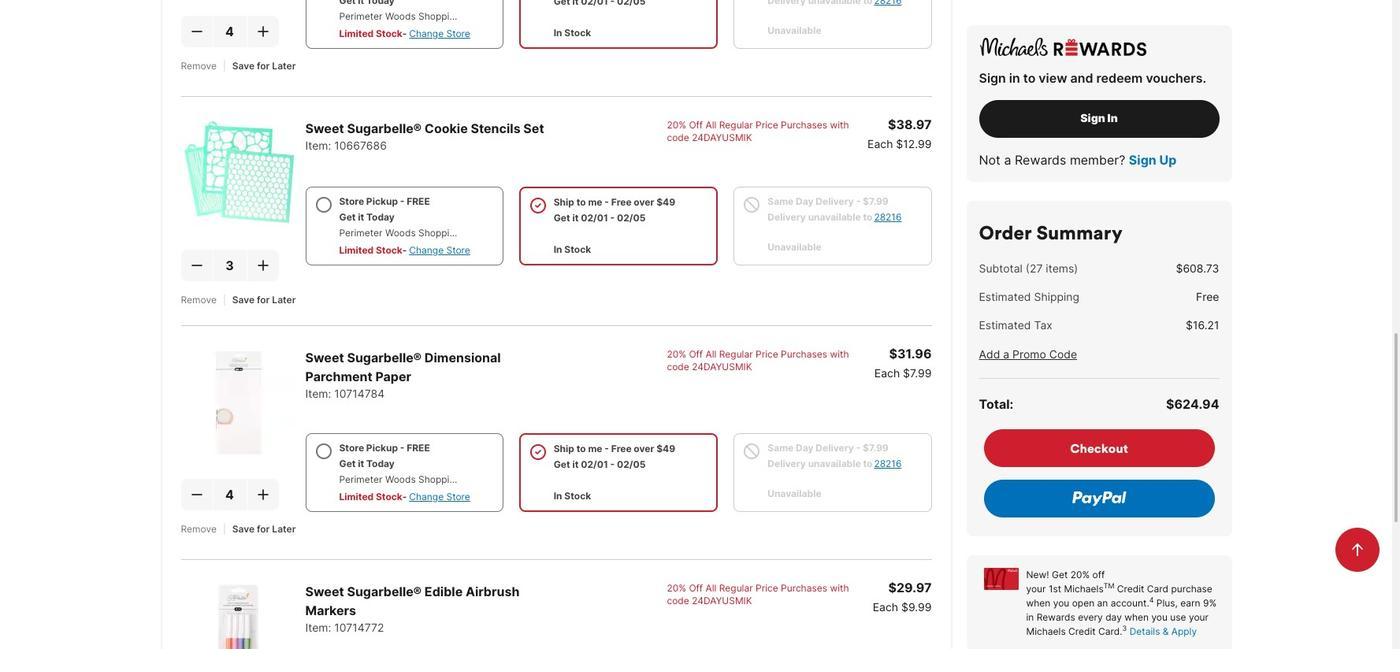 Task type: locate. For each thing, give the bounding box(es) containing it.
1 limited from the top
[[339, 27, 374, 39]]

estimated
[[979, 290, 1031, 303], [979, 318, 1031, 332]]

0 vertical spatial remove button
[[181, 60, 217, 72]]

2 20% off all regular price purchases with code 24dayusmik from the top
[[667, 348, 849, 373]]

0 vertical spatial change
[[409, 27, 444, 39]]

1 vertical spatial with
[[830, 348, 849, 360]]

regular
[[719, 119, 753, 131], [719, 348, 753, 360], [719, 582, 753, 594]]

0 vertical spatial limited
[[339, 27, 374, 39]]

1 vertical spatial number stepper text field
[[213, 479, 246, 510]]

1 horizontal spatial when
[[1125, 612, 1149, 623]]

a right the not in the right top of the page
[[1004, 152, 1011, 168]]

unavailable
[[768, 24, 822, 36], [768, 241, 822, 253], [768, 488, 822, 499]]

save for sweet sugarbelle® dimensional parchment paper
[[232, 523, 255, 535]]

1 all from the top
[[706, 119, 717, 131]]

3 save from the top
[[232, 523, 255, 535]]

sweet inside sweet sugarbelle® dimensional parchment paper item: 10714784
[[305, 350, 344, 365]]

sugarbelle® up 10714772
[[347, 584, 422, 600]]

1 vertical spatial day
[[796, 442, 814, 454]]

2 ship to me - free over $49 get it 02/01 - 02/05 from the top
[[554, 443, 675, 470]]

price for 29.97
[[756, 582, 778, 594]]

0 vertical spatial |
[[223, 60, 226, 71]]

save for later button for sweet sugarbelle® dimensional parchment paper
[[232, 523, 296, 536]]

38.97
[[896, 116, 932, 132]]

0 vertical spatial you
[[1053, 597, 1070, 609]]

same
[[768, 195, 794, 207], [768, 442, 794, 454]]

0 horizontal spatial credit
[[1069, 626, 1096, 638]]

to
[[1023, 70, 1036, 86], [577, 196, 586, 208], [863, 211, 873, 223], [577, 443, 586, 455], [863, 458, 873, 469]]

1 vertical spatial unavailable
[[808, 458, 861, 469]]

1 vertical spatial unavailable
[[768, 241, 822, 253]]

0 horizontal spatial your
[[1027, 583, 1046, 595]]

1 02/01 from the top
[[581, 212, 608, 224]]

estimated up add
[[979, 318, 1031, 332]]

a inside add a promo code "button"
[[1003, 348, 1010, 361]]

3 20% off all regular price purchases with code 24dayusmik from the top
[[667, 582, 849, 607]]

2 remove button from the top
[[181, 294, 217, 306]]

sugarbelle® up paper
[[347, 350, 422, 365]]

stencils
[[471, 120, 521, 136]]

in left view
[[1009, 70, 1020, 86]]

1 me from the top
[[588, 196, 603, 208]]

3 later from the top
[[272, 523, 296, 535]]

2 save from the top
[[232, 294, 255, 306]]

sweet
[[305, 120, 344, 136], [305, 350, 344, 365], [305, 584, 344, 600]]

purchases for 31.96
[[781, 348, 828, 360]]

3 24dayusmik from the top
[[692, 595, 752, 607]]

sign left view
[[979, 70, 1006, 86]]

sign inside sign in button
[[1081, 112, 1106, 125]]

it
[[358, 211, 364, 223], [573, 212, 579, 224], [358, 458, 364, 469], [573, 458, 579, 470]]

1 price from the top
[[756, 119, 778, 131]]

31.96
[[898, 346, 932, 362]]

me
[[588, 196, 603, 208], [588, 443, 603, 455]]

each for 38.97
[[868, 137, 893, 150]]

1 same day delivery - $7.99 delivery unavailable to 28216 from the top
[[768, 195, 902, 223]]

sweet inside sweet sugarbelle® cookie stencils set item: 10667686
[[305, 120, 344, 136]]

code
[[1050, 348, 1077, 361]]

tm
[[1104, 582, 1115, 591]]

0 vertical spatial 02/01
[[581, 212, 608, 224]]

subtotal
[[979, 262, 1023, 275]]

2 unavailable from the top
[[768, 241, 822, 253]]

each left the 9.99
[[873, 600, 898, 614]]

in
[[554, 27, 562, 38], [1108, 112, 1118, 125], [554, 243, 562, 255], [554, 490, 562, 502]]

2 vertical spatial off
[[689, 582, 703, 594]]

save
[[232, 60, 255, 71], [232, 294, 255, 306], [232, 523, 255, 535]]

2 all from the top
[[706, 348, 717, 360]]

remove button for sweet sugarbelle® cookie stencils set
[[181, 294, 217, 306]]

free
[[407, 195, 430, 207], [407, 442, 430, 454]]

1 unavailable from the top
[[768, 24, 822, 36]]

sugarbelle® up 10667686
[[347, 120, 422, 136]]

with left the '$ 31.96 each $ 7.99'
[[830, 348, 849, 360]]

3 regular from the top
[[719, 582, 753, 594]]

20% off all regular price purchases with code 24dayusmik for 38.97
[[667, 119, 849, 143]]

ship
[[554, 196, 574, 208], [554, 443, 574, 455]]

0 horizontal spatial when
[[1027, 597, 1051, 609]]

item: for sweet sugarbelle® cookie stencils set
[[305, 138, 331, 152]]

1 vertical spatial sweet
[[305, 350, 344, 365]]

rewards
[[1015, 152, 1067, 168], [1037, 612, 1076, 623]]

0 vertical spatial 24dayusmik
[[692, 131, 752, 143]]

ship to me - free over $49 get it 02/01 - 02/05
[[554, 196, 675, 224], [554, 443, 675, 470]]

item: down markers
[[305, 621, 331, 634]]

3 item: from the top
[[305, 621, 331, 634]]

delivery
[[816, 195, 854, 207], [768, 211, 806, 223], [816, 442, 854, 454], [768, 458, 806, 469]]

estimated down subtotal
[[979, 290, 1031, 303]]

0 vertical spatial center
[[464, 10, 494, 22]]

3 sweet from the top
[[305, 584, 344, 600]]

free
[[611, 196, 632, 208], [1196, 290, 1220, 303], [611, 443, 632, 455]]

code for sweet sugarbelle® cookie stencils set
[[667, 131, 689, 143]]

2 vertical spatial 24dayusmik
[[692, 595, 752, 607]]

later for sweet sugarbelle® dimensional parchment paper
[[272, 523, 296, 535]]

change
[[409, 27, 444, 39], [409, 244, 444, 256], [409, 491, 444, 503]]

sweet sugarbelle® cookie stencils set image
[[181, 116, 296, 231]]

in stock
[[554, 27, 591, 38], [554, 243, 591, 255], [554, 490, 591, 502]]

24dayusmik
[[692, 131, 752, 143], [692, 361, 752, 373], [692, 595, 752, 607]]

woods
[[385, 10, 416, 22], [385, 227, 416, 239], [385, 473, 416, 485]]

credit
[[1117, 583, 1145, 595], [1069, 626, 1096, 638]]

2 code from the top
[[667, 361, 689, 373]]

0 vertical spatial sign
[[979, 70, 1006, 86]]

your inside your 1st michaels tm credit card purchase when you open an account.
[[1027, 583, 1046, 595]]

each inside the '$ 31.96 each $ 7.99'
[[875, 366, 900, 380]]

today down 10667686
[[366, 211, 395, 223]]

michaels up "open" on the bottom
[[1064, 583, 1104, 595]]

2 vertical spatial save
[[232, 523, 255, 535]]

code for sweet sugarbelle® edible airbrush markers
[[667, 595, 689, 607]]

sign left up
[[1129, 152, 1157, 168]]

you inside 4 plus, earn 9% in rewards every day when you use your michaels credit card.
[[1152, 612, 1168, 623]]

all for 29.97
[[706, 582, 717, 594]]

3 remove from the top
[[181, 523, 217, 535]]

unavailable
[[808, 211, 861, 223], [808, 458, 861, 469]]

1 vertical spatial save
[[232, 294, 255, 306]]

each inside $ 38.97 each $ 12.99
[[868, 137, 893, 150]]

2 vertical spatial all
[[706, 582, 717, 594]]

2 vertical spatial for
[[257, 523, 270, 535]]

0 horizontal spatial sign
[[979, 70, 1006, 86]]

save for later button for sweet sugarbelle® cookie stencils set
[[232, 294, 296, 306]]

with left $ 38.97 each $ 12.99
[[830, 119, 849, 131]]

estimated shipping
[[979, 290, 1080, 303]]

0 vertical spatial for
[[257, 60, 270, 71]]

0 vertical spatial price
[[756, 119, 778, 131]]

1 horizontal spatial in
[[1027, 612, 1034, 623]]

2 item: from the top
[[305, 387, 331, 400]]

purchases
[[781, 119, 828, 131], [781, 348, 828, 360], [781, 582, 828, 594]]

0 vertical spatial ship to me - free over $49 get it 02/01 - 02/05
[[554, 196, 675, 224]]

item: inside sweet sugarbelle® dimensional parchment paper item: 10714784
[[305, 387, 331, 400]]

michaels
[[1064, 583, 1104, 595], [1027, 626, 1066, 638]]

sign down the 'sign in to view and redeem vouchers.'
[[1081, 112, 1106, 125]]

2 | from the top
[[223, 294, 226, 306]]

each down 31.96
[[875, 366, 900, 380]]

plcc card logo image
[[984, 568, 1019, 590]]

0 vertical spatial day
[[796, 195, 814, 207]]

3 for from the top
[[257, 523, 270, 535]]

1 vertical spatial code
[[667, 361, 689, 373]]

2 ship from the top
[[554, 443, 574, 455]]

remove | save for later for sweet sugarbelle® dimensional parchment paper
[[181, 523, 296, 535]]

2 vertical spatial limited
[[339, 491, 374, 503]]

1 vertical spatial $49
[[657, 443, 675, 455]]

sweet up parchment
[[305, 350, 344, 365]]

remove
[[181, 60, 217, 71], [181, 294, 217, 306], [181, 523, 217, 535]]

perimeter
[[339, 10, 383, 22], [339, 227, 383, 239], [339, 473, 383, 485]]

1 vertical spatial |
[[223, 294, 226, 306]]

a for not
[[1004, 152, 1011, 168]]

2 vertical spatial unavailable
[[768, 488, 822, 499]]

stock
[[565, 27, 591, 38], [376, 27, 403, 39], [565, 243, 591, 255], [376, 244, 403, 256], [565, 490, 591, 502], [376, 491, 403, 503]]

free down sweet sugarbelle® dimensional parchment paper item: 10714784
[[407, 442, 430, 454]]

2 limited from the top
[[339, 244, 374, 256]]

sweet sugarbelle® edible airbrush markers link
[[305, 584, 520, 618]]

0 vertical spatial remove | save for later
[[181, 60, 296, 71]]

your 1st michaels tm credit card purchase when you open an account.
[[1027, 582, 1213, 609]]

0 vertical spatial unavailable
[[808, 211, 861, 223]]

1 vertical spatial 02/05
[[617, 458, 646, 470]]

2 vertical spatial purchases
[[781, 582, 828, 594]]

vouchers.
[[1146, 70, 1207, 86]]

2 vertical spatial sign
[[1129, 152, 1157, 168]]

0 vertical spatial shopping
[[419, 10, 461, 22]]

0 vertical spatial rewards
[[1015, 152, 1067, 168]]

1 vertical spatial all
[[706, 348, 717, 360]]

1 horizontal spatial your
[[1189, 612, 1209, 623]]

1 later from the top
[[272, 60, 296, 71]]

sweet sugarbelle® dimensional parchment paper item: 10714784
[[305, 350, 501, 400]]

1 change from the top
[[409, 27, 444, 39]]

1 sweet from the top
[[305, 120, 344, 136]]

each inside $ 29.97 each $ 9.99
[[873, 600, 898, 614]]

each for 29.97
[[873, 600, 898, 614]]

pickup down 10667686
[[366, 195, 398, 207]]

card.
[[1099, 626, 1123, 638]]

02/01
[[581, 212, 608, 224], [581, 458, 608, 470]]

item: inside sweet sugarbelle® cookie stencils set item: 10667686
[[305, 138, 331, 152]]

1 vertical spatial 02/01
[[581, 458, 608, 470]]

2 vertical spatial each
[[873, 600, 898, 614]]

1 vertical spatial each
[[875, 366, 900, 380]]

0 vertical spatial number stepper text field
[[213, 16, 246, 47]]

item: for sweet sugarbelle® dimensional parchment paper
[[305, 387, 331, 400]]

code
[[667, 131, 689, 143], [667, 361, 689, 373], [667, 595, 689, 607]]

3 with from the top
[[830, 582, 849, 594]]

0 vertical spatial item:
[[305, 138, 331, 152]]

1 vertical spatial when
[[1125, 612, 1149, 623]]

day
[[796, 195, 814, 207], [796, 442, 814, 454]]

a right add
[[1003, 348, 1010, 361]]

2 over from the top
[[634, 443, 654, 455]]

1 sugarbelle® from the top
[[347, 120, 422, 136]]

2 same day delivery - $7.99 delivery unavailable to 28216 from the top
[[768, 442, 902, 469]]

2 02/01 from the top
[[581, 458, 608, 470]]

2 horizontal spatial sign
[[1129, 152, 1157, 168]]

1 vertical spatial michaels
[[1027, 626, 1066, 638]]

$
[[888, 116, 896, 132], [896, 137, 903, 150], [1176, 262, 1183, 275], [889, 346, 898, 362], [903, 366, 910, 380], [1166, 396, 1175, 412], [889, 580, 897, 596], [902, 600, 909, 614]]

each
[[868, 137, 893, 150], [875, 366, 900, 380], [873, 600, 898, 614]]

with for 31.96
[[830, 348, 849, 360]]

2 vertical spatial center
[[464, 473, 494, 485]]

$7.99
[[863, 195, 889, 207], [863, 442, 889, 454]]

2 number stepper text field from the top
[[213, 479, 246, 510]]

each for 31.96
[[875, 366, 900, 380]]

off for sweet sugarbelle® cookie stencils set
[[689, 119, 703, 131]]

2 free from the top
[[407, 442, 430, 454]]

remove | save for later
[[181, 60, 296, 71], [181, 294, 296, 306], [181, 523, 296, 535]]

2 for from the top
[[257, 294, 270, 306]]

1 vertical spatial same
[[768, 442, 794, 454]]

2 vertical spatial regular
[[719, 582, 753, 594]]

1 vertical spatial in
[[1027, 612, 1034, 623]]

2 price from the top
[[756, 348, 778, 360]]

3 | from the top
[[223, 523, 226, 535]]

0 vertical spatial in stock
[[554, 27, 591, 38]]

1 purchases from the top
[[781, 119, 828, 131]]

1 vertical spatial off
[[689, 348, 703, 360]]

0 vertical spatial estimated
[[979, 290, 1031, 303]]

1 vertical spatial woods
[[385, 227, 416, 239]]

1 estimated from the top
[[979, 290, 1031, 303]]

2 vertical spatial save for later button
[[232, 523, 296, 536]]

sign for sign in to view and redeem vouchers.
[[979, 70, 1006, 86]]

1 pickup from the top
[[366, 195, 398, 207]]

center
[[464, 10, 494, 22], [464, 227, 494, 239], [464, 473, 494, 485]]

3 price from the top
[[756, 582, 778, 594]]

2 vertical spatial with
[[830, 582, 849, 594]]

item: inside the sweet sugarbelle® edible airbrush markers item: 10714772
[[305, 621, 331, 634]]

1 vertical spatial regular
[[719, 348, 753, 360]]

sugarbelle® for cookie
[[347, 120, 422, 136]]

1 vertical spatial perimeter
[[339, 227, 383, 239]]

1 vertical spatial change
[[409, 244, 444, 256]]

1 vertical spatial free
[[407, 442, 430, 454]]

item: down parchment
[[305, 387, 331, 400]]

estimated for estimated tax
[[979, 318, 1031, 332]]

1 vertical spatial rewards
[[1037, 612, 1076, 623]]

when down 1st
[[1027, 597, 1051, 609]]

0 vertical spatial off
[[689, 119, 703, 131]]

3 remove | save for later from the top
[[181, 523, 296, 535]]

your down the earn
[[1189, 612, 1209, 623]]

1 ship to me - free over $49 get it 02/01 - 02/05 from the top
[[554, 196, 675, 224]]

sweet inside the sweet sugarbelle® edible airbrush markers item: 10714772
[[305, 584, 344, 600]]

0 vertical spatial later
[[272, 60, 296, 71]]

2 vertical spatial in stock
[[554, 490, 591, 502]]

1 horizontal spatial sign
[[1081, 112, 1106, 125]]

credit up account.
[[1117, 583, 1145, 595]]

Number Stepper text field
[[213, 16, 246, 47], [213, 479, 246, 510]]

promo
[[1013, 348, 1047, 361]]

checkout button
[[984, 430, 1215, 467]]

credit inside 4 plus, earn 9% in rewards every day when you use your michaels credit card.
[[1069, 626, 1096, 638]]

20% for 31.96
[[667, 348, 686, 360]]

sweet up 10667686
[[305, 120, 344, 136]]

2 02/05 from the top
[[617, 458, 646, 470]]

michaels inside your 1st michaels tm credit card purchase when you open an account.
[[1064, 583, 1104, 595]]

0 vertical spatial when
[[1027, 597, 1051, 609]]

2 center from the top
[[464, 227, 494, 239]]

2 sweet from the top
[[305, 350, 344, 365]]

2 same from the top
[[768, 442, 794, 454]]

2 estimated from the top
[[979, 318, 1031, 332]]

20% for 38.97
[[667, 119, 686, 131]]

with left $ 29.97 each $ 9.99
[[830, 582, 849, 594]]

3 change from the top
[[409, 491, 444, 503]]

your down new!
[[1027, 583, 1046, 595]]

1 day from the top
[[796, 195, 814, 207]]

new!
[[1027, 569, 1049, 581]]

subtotal ( 27 items )
[[979, 262, 1078, 275]]

rewards down 1st
[[1037, 612, 1076, 623]]

free down sweet sugarbelle® cookie stencils set item: 10667686
[[407, 195, 430, 207]]

1 vertical spatial center
[[464, 227, 494, 239]]

)
[[1074, 262, 1078, 275]]

0 vertical spatial same
[[768, 195, 794, 207]]

markers
[[305, 603, 356, 618]]

credit down every
[[1069, 626, 1096, 638]]

1 off from the top
[[689, 119, 703, 131]]

details & apply link
[[1130, 626, 1197, 638]]

20% off all regular price purchases with code 24dayusmik
[[667, 119, 849, 143], [667, 348, 849, 373], [667, 582, 849, 607]]

a
[[1004, 152, 1011, 168], [1003, 348, 1010, 361]]

you down 1st
[[1053, 597, 1070, 609]]

1 vertical spatial me
[[588, 443, 603, 455]]

off
[[689, 119, 703, 131], [689, 348, 703, 360], [689, 582, 703, 594]]

0 vertical spatial all
[[706, 119, 717, 131]]

2 remove | save for later from the top
[[181, 294, 296, 306]]

rewards right the not in the right top of the page
[[1015, 152, 1067, 168]]

in down new!
[[1027, 612, 1034, 623]]

sugarbelle® inside the sweet sugarbelle® edible airbrush markers item: 10714772
[[347, 584, 422, 600]]

0 vertical spatial purchases
[[781, 119, 828, 131]]

sweet up markers
[[305, 584, 344, 600]]

item: left 10667686
[[305, 138, 331, 152]]

1 horizontal spatial credit
[[1117, 583, 1145, 595]]

2 vertical spatial sweet
[[305, 584, 344, 600]]

2 pickup from the top
[[366, 442, 398, 454]]

2 vertical spatial price
[[756, 582, 778, 594]]

michaels down 1st
[[1027, 626, 1066, 638]]

2 purchases from the top
[[781, 348, 828, 360]]

all for 31.96
[[706, 348, 717, 360]]

1 in stock from the top
[[554, 27, 591, 38]]

2 vertical spatial later
[[272, 523, 296, 535]]

sugarbelle® for dimensional
[[347, 350, 422, 365]]

sugarbelle® inside sweet sugarbelle® dimensional parchment paper item: 10714784
[[347, 350, 422, 365]]

0 vertical spatial unavailable
[[768, 24, 822, 36]]

2 save for later button from the top
[[232, 294, 296, 306]]

over
[[634, 196, 654, 208], [634, 443, 654, 455]]

1 vertical spatial purchases
[[781, 348, 828, 360]]

every
[[1078, 612, 1103, 623]]

1 vertical spatial item:
[[305, 387, 331, 400]]

1 $49 from the top
[[657, 196, 675, 208]]

today down 10714784
[[366, 458, 395, 469]]

20% off all regular price purchases with code 24dayusmik for 31.96
[[667, 348, 849, 373]]

remove | save for later for sweet sugarbelle® cookie stencils set
[[181, 294, 296, 306]]

sugarbelle® for edible
[[347, 584, 422, 600]]

3 center from the top
[[464, 473, 494, 485]]

sugarbelle® inside sweet sugarbelle® cookie stencils set item: 10667686
[[347, 120, 422, 136]]

3 woods from the top
[[385, 473, 416, 485]]

1 code from the top
[[667, 131, 689, 143]]

for for sweet sugarbelle® cookie stencils set
[[257, 294, 270, 306]]

estimated for estimated shipping
[[979, 290, 1031, 303]]

when down account.
[[1125, 612, 1149, 623]]

1 vertical spatial shopping
[[419, 227, 461, 239]]

you up 3 details & apply
[[1152, 612, 1168, 623]]

(
[[1026, 262, 1030, 275]]

1 20% off all regular price purchases with code 24dayusmik from the top
[[667, 119, 849, 143]]

2 regular from the top
[[719, 348, 753, 360]]

1 vertical spatial 20% off all regular price purchases with code 24dayusmik
[[667, 348, 849, 373]]

2 with from the top
[[830, 348, 849, 360]]

0 vertical spatial with
[[830, 119, 849, 131]]

0 vertical spatial each
[[868, 137, 893, 150]]

today
[[366, 211, 395, 223], [366, 458, 395, 469]]

0 vertical spatial michaels
[[1064, 583, 1104, 595]]

0 vertical spatial store pickup - free get it today perimeter woods shopping center limited stock - change store
[[339, 195, 494, 256]]

summary
[[1037, 221, 1123, 244]]

later for sweet sugarbelle® cookie stencils set
[[272, 294, 296, 306]]

1 over from the top
[[634, 196, 654, 208]]

with
[[830, 119, 849, 131], [830, 348, 849, 360], [830, 582, 849, 594]]

0 vertical spatial over
[[634, 196, 654, 208]]

1 item: from the top
[[305, 138, 331, 152]]

1 with from the top
[[830, 119, 849, 131]]

2 vertical spatial item:
[[305, 621, 331, 634]]

in
[[1009, 70, 1020, 86], [1027, 612, 1034, 623]]

3 purchases from the top
[[781, 582, 828, 594]]

pickup down 10714784
[[366, 442, 398, 454]]

1 free from the top
[[407, 195, 430, 207]]

1 vertical spatial over
[[634, 443, 654, 455]]

2 vertical spatial woods
[[385, 473, 416, 485]]

0 vertical spatial same day delivery - $7.99 delivery unavailable to 28216
[[768, 195, 902, 223]]

each left 12.99 at the top right
[[868, 137, 893, 150]]

your
[[1027, 583, 1046, 595], [1189, 612, 1209, 623]]

item: for sweet sugarbelle® edible airbrush markers
[[305, 621, 331, 634]]

0 vertical spatial woods
[[385, 10, 416, 22]]

store
[[446, 27, 470, 39], [339, 195, 364, 207], [446, 244, 470, 256], [339, 442, 364, 454], [446, 491, 470, 503]]

3 sugarbelle® from the top
[[347, 584, 422, 600]]

0 vertical spatial code
[[667, 131, 689, 143]]



Task type: describe. For each thing, give the bounding box(es) containing it.
earn
[[1181, 597, 1201, 609]]

sweet for sweet sugarbelle® cookie stencils set
[[305, 120, 344, 136]]

not a rewards member? sign up
[[979, 152, 1177, 168]]

1 vertical spatial free
[[1196, 290, 1220, 303]]

total:
[[979, 396, 1014, 412]]

add a promo code button
[[979, 346, 1077, 363]]

purchase
[[1171, 583, 1213, 595]]

off
[[1093, 569, 1105, 581]]

1 remove button from the top
[[181, 60, 217, 72]]

member?
[[1070, 152, 1126, 168]]

remove for sweet sugarbelle® dimensional parchment paper
[[181, 523, 217, 535]]

parchment
[[305, 369, 373, 384]]

new! get 20% off
[[1027, 569, 1105, 581]]

2 in stock from the top
[[554, 243, 591, 255]]

when inside 4 plus, earn 9% in rewards every day when you use your michaels credit card.
[[1125, 612, 1149, 623]]

edible
[[425, 584, 463, 600]]

4
[[1150, 596, 1154, 605]]

remove for sweet sugarbelle® cookie stencils set
[[181, 294, 217, 306]]

airbrush
[[466, 584, 520, 600]]

2 today from the top
[[366, 458, 395, 469]]

1 02/05 from the top
[[617, 212, 646, 224]]

mrewards_logo image
[[976, 38, 1150, 56]]

10714772
[[334, 621, 384, 634]]

624.94
[[1175, 396, 1220, 412]]

with for 38.97
[[830, 119, 849, 131]]

3 limited from the top
[[339, 491, 374, 503]]

order summary
[[979, 221, 1123, 244]]

regular for 29.97
[[719, 582, 753, 594]]

checkout
[[1070, 441, 1128, 456]]

shipping
[[1034, 290, 1080, 303]]

add
[[979, 348, 1000, 361]]

2 $7.99 from the top
[[863, 442, 889, 454]]

card
[[1147, 583, 1169, 595]]

sweet sugarbelle® edible airbrush markers item: 10714772
[[305, 584, 520, 634]]

2 shopping from the top
[[419, 227, 461, 239]]

sign in link
[[979, 100, 1220, 151]]

sweet sugarbelle® dimensional parchment paper link
[[305, 350, 501, 384]]

3 in stock from the top
[[554, 490, 591, 502]]

1 remove | save for later from the top
[[181, 60, 296, 71]]

1 for from the top
[[257, 60, 270, 71]]

price for 38.97
[[756, 119, 778, 131]]

sweet sugarbelle® cookie stencils set link
[[305, 120, 544, 136]]

1 save from the top
[[232, 60, 255, 71]]

1 ship from the top
[[554, 196, 574, 208]]

price for 31.96
[[756, 348, 778, 360]]

$16.21
[[1186, 318, 1220, 332]]

3 shopping from the top
[[419, 473, 461, 485]]

29.97
[[897, 580, 932, 596]]

up
[[1160, 152, 1177, 168]]

1 woods from the top
[[385, 10, 416, 22]]

off for sweet sugarbelle® edible airbrush markers
[[689, 582, 703, 594]]

1 number stepper text field from the top
[[213, 16, 246, 47]]

0 horizontal spatial in
[[1009, 70, 1020, 86]]

9.99
[[909, 600, 932, 614]]

sweet sugarbelle® cookie stencils set item: 10667686
[[305, 120, 544, 152]]

all for 38.97
[[706, 119, 717, 131]]

$ 31.96 each $ 7.99
[[875, 346, 932, 380]]

account.
[[1111, 597, 1150, 609]]

save for sweet sugarbelle® cookie stencils set
[[232, 294, 255, 306]]

regular for 38.97
[[719, 119, 753, 131]]

sign for sign in
[[1081, 112, 1106, 125]]

24dayusmik for 29.97
[[692, 595, 752, 607]]

credit inside your 1st michaels tm credit card purchase when you open an account.
[[1117, 583, 1145, 595]]

2 change from the top
[[409, 244, 444, 256]]

day
[[1106, 612, 1122, 623]]

1 28216 from the top
[[874, 211, 902, 223]]

1 store pickup - free get it today perimeter woods shopping center limited stock - change store from the top
[[339, 195, 494, 256]]

details
[[1130, 626, 1160, 638]]

$ 29.97 each $ 9.99
[[873, 580, 932, 614]]

$ 608.73
[[1176, 262, 1220, 275]]

10667686
[[334, 138, 387, 152]]

set
[[524, 120, 544, 136]]

perimeter woods shopping center
[[339, 10, 494, 22]]

paper
[[375, 369, 411, 384]]

10714784
[[334, 387, 385, 400]]

regular for 31.96
[[719, 348, 753, 360]]

1 $7.99 from the top
[[863, 195, 889, 207]]

sign in
[[1081, 112, 1118, 125]]

limited stock - change store
[[339, 27, 470, 39]]

1 shopping from the top
[[419, 10, 461, 22]]

with for 29.97
[[830, 582, 849, 594]]

24dayusmik for 38.97
[[692, 131, 752, 143]]

608.73
[[1183, 262, 1220, 275]]

you inside your 1st michaels tm credit card purchase when you open an account.
[[1053, 597, 1070, 609]]

2 vertical spatial free
[[611, 443, 632, 455]]

purchases for 29.97
[[781, 582, 828, 594]]

3 details & apply
[[1123, 625, 1197, 638]]

2 perimeter from the top
[[339, 227, 383, 239]]

$ 624.94
[[1166, 396, 1220, 412]]

redeem
[[1097, 70, 1143, 86]]

add a promo code
[[979, 348, 1077, 361]]

code for sweet sugarbelle® dimensional parchment paper
[[667, 361, 689, 373]]

in inside 4 plus, earn 9% in rewards every day when you use your michaels credit card.
[[1027, 612, 1034, 623]]

purchases for 38.97
[[781, 119, 828, 131]]

3
[[1123, 625, 1127, 633]]

sign in button
[[979, 100, 1220, 138]]

&
[[1163, 626, 1169, 638]]

1 perimeter from the top
[[339, 10, 383, 22]]

1 center from the top
[[464, 10, 494, 22]]

in inside button
[[1108, 112, 1118, 125]]

0 vertical spatial free
[[611, 196, 632, 208]]

2 day from the top
[[796, 442, 814, 454]]

1 remove from the top
[[181, 60, 217, 71]]

order
[[979, 221, 1032, 244]]

4 plus, earn 9% in rewards every day when you use your michaels credit card.
[[1027, 596, 1217, 638]]

use
[[1171, 612, 1187, 623]]

9%
[[1203, 597, 1217, 609]]

tax
[[1034, 318, 1053, 332]]

| for sweet sugarbelle® dimensional parchment paper
[[223, 523, 226, 535]]

apply
[[1172, 626, 1197, 638]]

1 | from the top
[[223, 60, 226, 71]]

your inside 4 plus, earn 9% in rewards every day when you use your michaels credit card.
[[1189, 612, 1209, 623]]

sweet sugarbelle® edible airbrush markers image
[[181, 579, 296, 649]]

1 unavailable from the top
[[808, 211, 861, 223]]

michaels inside 4 plus, earn 9% in rewards every day when you use your michaels credit card.
[[1027, 626, 1066, 638]]

2 $49 from the top
[[657, 443, 675, 455]]

and
[[1071, 70, 1094, 86]]

2 store pickup - free get it today perimeter woods shopping center limited stock - change store from the top
[[339, 442, 494, 503]]

when inside your 1st michaels tm credit card purchase when you open an account.
[[1027, 597, 1051, 609]]

1 save for later button from the top
[[232, 60, 296, 72]]

rewards inside 4 plus, earn 9% in rewards every day when you use your michaels credit card.
[[1037, 612, 1076, 623]]

7.99
[[910, 366, 932, 380]]

sweet sugarbelle® dimensional parchment paper image
[[181, 345, 296, 460]]

1 today from the top
[[366, 211, 395, 223]]

$ 38.97 each $ 12.99
[[868, 116, 932, 150]]

dimensional
[[425, 350, 501, 365]]

2 me from the top
[[588, 443, 603, 455]]

off for sweet sugarbelle® dimensional parchment paper
[[689, 348, 703, 360]]

Number Stepper text field
[[213, 250, 246, 281]]

items
[[1046, 262, 1074, 275]]

12.99
[[903, 137, 932, 150]]

1st
[[1049, 583, 1062, 595]]

3 unavailable from the top
[[768, 488, 822, 499]]

24dayusmik for 31.96
[[692, 361, 752, 373]]

sign up link
[[1129, 151, 1177, 169]]

an
[[1097, 597, 1108, 609]]

20% off all regular price purchases with code 24dayusmik for 29.97
[[667, 582, 849, 607]]

a for add
[[1003, 348, 1010, 361]]

1 same from the top
[[768, 195, 794, 207]]

2 28216 from the top
[[874, 458, 902, 469]]

estimated tax
[[979, 318, 1053, 332]]

2 woods from the top
[[385, 227, 416, 239]]

open
[[1072, 597, 1095, 609]]

plus,
[[1157, 597, 1178, 609]]

for for sweet sugarbelle® dimensional parchment paper
[[257, 523, 270, 535]]

| for sweet sugarbelle® cookie stencils set
[[223, 294, 226, 306]]

cookie
[[425, 120, 468, 136]]

27
[[1030, 262, 1043, 275]]

sign in to view and redeem vouchers.
[[979, 70, 1207, 86]]

20% for 29.97
[[667, 582, 686, 594]]

sweet for sweet sugarbelle® edible airbrush markers
[[305, 584, 344, 600]]

2 unavailable from the top
[[808, 458, 861, 469]]

remove button for sweet sugarbelle® dimensional parchment paper
[[181, 523, 217, 536]]

not
[[979, 152, 1001, 168]]

3 perimeter from the top
[[339, 473, 383, 485]]

sweet for sweet sugarbelle® dimensional parchment paper
[[305, 350, 344, 365]]

view
[[1039, 70, 1068, 86]]



Task type: vqa. For each thing, say whether or not it's contained in the screenshot.
the black belmont frame by studio décor® image
no



